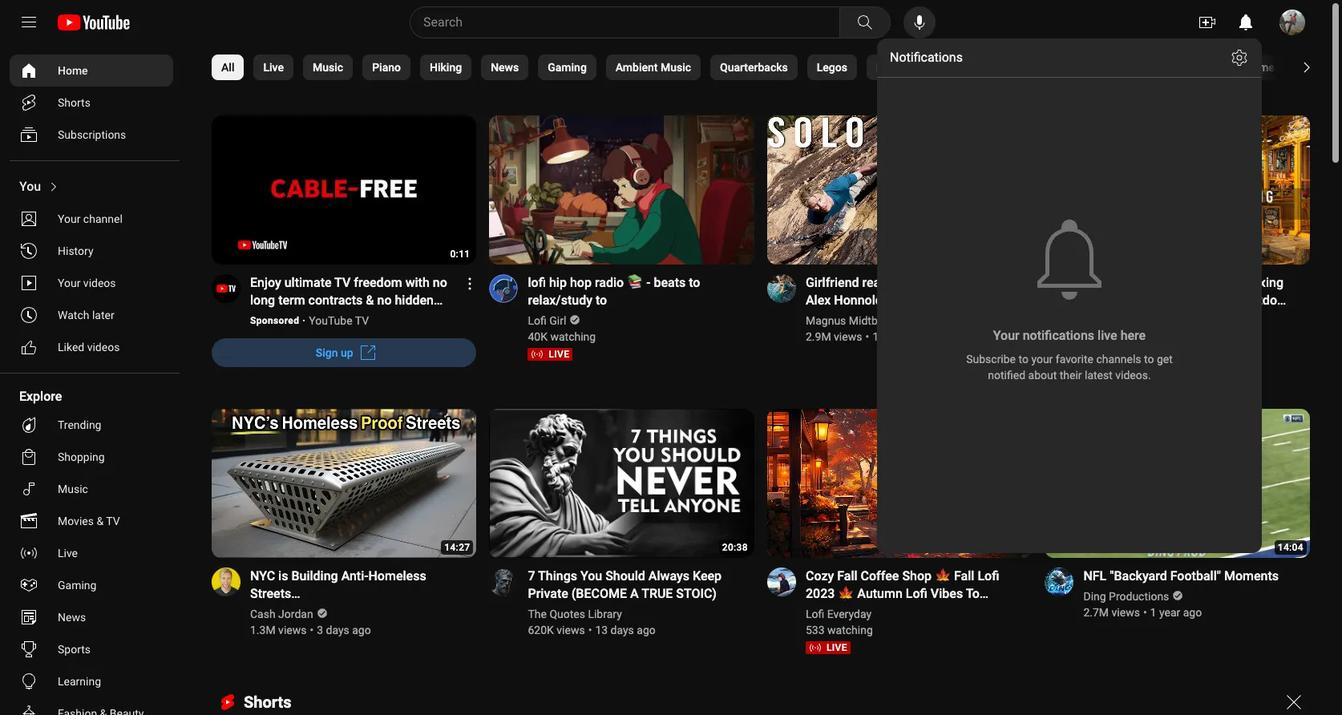 Task type: locate. For each thing, give the bounding box(es) containing it.
building
[[291, 568, 338, 584]]

0 horizontal spatial year
[[882, 330, 903, 343]]

🍁 up "everyday"
[[838, 586, 854, 601]]

views for things
[[557, 624, 585, 637]]

views down jordan
[[278, 624, 307, 637]]

music down morning
[[1190, 293, 1225, 308]]

0 horizontal spatial days
[[326, 624, 349, 637]]

2.7m views
[[1084, 606, 1140, 619]]

lofi
[[528, 314, 547, 327], [978, 568, 1000, 584], [906, 586, 928, 601], [806, 608, 825, 621]]

1 vertical spatial 1 year ago
[[1151, 606, 1202, 619]]

0 horizontal spatial watching
[[551, 330, 596, 343]]

2023
[[806, 586, 835, 601]]

live status for lofi hip hop radio 📚 - beats to relax/study to
[[528, 348, 573, 361]]

0 vertical spatial tv
[[335, 275, 351, 290]]

1 horizontal spatial you
[[581, 568, 603, 584]]

fall right cozy
[[837, 568, 858, 584]]

0 vertical spatial shop
[[1125, 310, 1155, 326]]

feel
[[866, 604, 890, 619]]

shorts down 1.3m
[[244, 693, 292, 712]]

0 horizontal spatial 1
[[873, 330, 879, 343]]

ago for anti-
[[352, 624, 371, 637]]

0 horizontal spatial fall
[[837, 568, 858, 584]]

0 horizontal spatial with
[[406, 275, 430, 290]]

with up hidden
[[406, 275, 430, 290]]

1 horizontal spatial &
[[366, 293, 374, 308]]

live
[[549, 349, 570, 360], [1105, 349, 1125, 360], [827, 642, 848, 653]]

lofi up 40k
[[528, 314, 547, 327]]

lofi hip hop radio 📚 - beats to relax/study to link
[[528, 274, 735, 309]]

🍁 up vibes
[[935, 568, 951, 584]]

shorts down home
[[58, 96, 91, 109]]

music up movies
[[58, 483, 88, 496]]

nyc is building anti-homeless streets…
[[250, 568, 426, 601]]

1 fall from the left
[[837, 568, 858, 584]]

20:38 link
[[490, 409, 755, 560]]

0 horizontal spatial autumn
[[858, 586, 903, 601]]

0 horizontal spatial tv
[[106, 515, 120, 528]]

tv inside enjoy ultimate tv freedom with no long term contracts & no hidden fees.
[[335, 275, 351, 290]]

1 vertical spatial shop
[[903, 568, 932, 584]]

year down productions on the bottom right of the page
[[1160, 606, 1181, 619]]

0 horizontal spatial &
[[97, 515, 104, 528]]

movies & tv link
[[10, 505, 173, 537], [10, 505, 173, 537]]

0 horizontal spatial you
[[19, 179, 41, 194]]

always
[[649, 568, 690, 584]]

7
[[528, 568, 535, 584]]

0 horizontal spatial shorts
[[58, 96, 91, 109]]

with
[[406, 275, 430, 290], [980, 275, 1004, 290]]

trending link
[[10, 409, 173, 441], [10, 409, 173, 441]]

homeless
[[369, 568, 426, 584]]

your up watch at left top
[[58, 277, 81, 290]]

📚
[[627, 275, 643, 290]]

jazz
[[1084, 293, 1111, 308]]

0 horizontal spatial 🍁
[[838, 586, 854, 601]]

videos down later at the left top
[[87, 341, 120, 354]]

tab list containing all
[[212, 45, 1343, 90]]

live down 40k watching
[[549, 349, 570, 360]]

(become
[[572, 586, 627, 601]]

1 vertical spatial your
[[58, 277, 81, 290]]

1 vertical spatial news
[[58, 611, 86, 624]]

fall up to
[[954, 568, 975, 584]]

tab list
[[212, 45, 1343, 90]]

shop up here
[[1125, 310, 1155, 326]]

watch later link
[[10, 299, 173, 331], [10, 299, 173, 331]]

music
[[313, 61, 343, 74], [661, 61, 691, 74], [1190, 293, 1225, 308], [58, 483, 88, 496]]

1 vertical spatial you
[[581, 568, 603, 584]]

2 horizontal spatial live status
[[1084, 348, 1129, 361]]

views down magnus midtbø link
[[834, 330, 862, 343]]

autumn inside happy autumn morning & relaxing jazz instrumental music at outdoor coffee shop ambience for working
[[1124, 275, 1169, 290]]

coffee inside cozy fall coffee shop 🍁 fall lofi 2023 🍁 autumn lofi vibes to make you feel warm and peaceful
[[861, 568, 899, 584]]

notified
[[988, 369, 1026, 382]]

learning link
[[10, 666, 173, 698], [10, 666, 173, 698]]

1 vertical spatial coffee
[[861, 568, 899, 584]]

sports
[[58, 643, 91, 656]]

watching down girl
[[551, 330, 596, 343]]

your up "history"
[[58, 213, 81, 225]]

tv up the contracts
[[335, 275, 351, 290]]

tab
[[994, 55, 1048, 80], [1057, 55, 1153, 80], [1163, 55, 1224, 80]]

live
[[1098, 328, 1118, 343]]

ambience
[[1158, 310, 1216, 326]]

2 vertical spatial you
[[841, 604, 863, 619]]

your
[[1032, 353, 1053, 366]]

lofi up '533'
[[806, 608, 825, 621]]

0 vertical spatial live
[[263, 61, 284, 74]]

0 vertical spatial 1
[[873, 330, 879, 343]]

with right climbing
[[980, 275, 1004, 290]]

autumn up instrumental
[[1124, 275, 1169, 290]]

to inside girlfriend reacting to climbing with alex honnold
[[913, 275, 924, 290]]

0 vertical spatial 🍁
[[935, 568, 951, 584]]

1 horizontal spatial tv
[[335, 275, 351, 290]]

girlfriend reacting to climbing with alex honnold by magnus midtbø 2,985,267 views 1 year ago 36 minutes from your watch later playlist element
[[806, 274, 1013, 309]]

2 horizontal spatial live
[[1105, 349, 1125, 360]]

happy autumn morning & relaxing jazz instrumental music at outdoor coffee shop ambience for working by cozy coffee shop 1,780,405 views element
[[1084, 274, 1291, 326]]

everyday
[[827, 608, 872, 621]]

beats
[[654, 275, 686, 290]]

gaming inside tab list
[[548, 61, 587, 74]]

1 vertical spatial year
[[1160, 606, 1181, 619]]

coffee up live
[[1084, 310, 1122, 326]]

relaxing
[[1235, 275, 1284, 290]]

shop up vibes
[[903, 568, 932, 584]]

no up hidden
[[433, 275, 447, 290]]

piano
[[372, 61, 401, 74]]

views down ding productions
[[1112, 606, 1140, 619]]

1 horizontal spatial 1 year ago
[[1151, 606, 1202, 619]]

with for freedom
[[406, 275, 430, 290]]

is
[[278, 568, 288, 584]]

ago right "3" at the left bottom
[[352, 624, 371, 637]]

2 days from the left
[[611, 624, 634, 637]]

0 horizontal spatial live
[[58, 547, 78, 560]]

cozy fall coffee shop 🍁 fall lofi 2023 🍁 autumn lofi vibes to make you feel warm and peaceful by lofi everyday  125,377 views element
[[806, 568, 1013, 619]]

to left get
[[1145, 353, 1154, 366]]

1 horizontal spatial 1
[[1151, 606, 1157, 619]]

1 year ago down nfl "backyard football" moments link
[[1151, 606, 1202, 619]]

1 horizontal spatial watching
[[828, 624, 873, 637]]

live status down '533'
[[806, 641, 851, 654]]

2 with from the left
[[980, 275, 1004, 290]]

watching
[[551, 330, 596, 343], [1109, 330, 1155, 343], [828, 624, 873, 637]]

nfl "backyard football" moments link
[[1084, 568, 1279, 585]]

views for is
[[278, 624, 307, 637]]

the
[[528, 608, 547, 621]]

0 vertical spatial your
[[58, 213, 81, 225]]

at
[[1228, 293, 1240, 308]]

with inside enjoy ultimate tv freedom with no long term contracts & no hidden fees.
[[406, 275, 430, 290]]

get
[[1157, 353, 1173, 366]]

0 horizontal spatial gaming
[[58, 579, 97, 592]]

0 vertical spatial you
[[19, 179, 41, 194]]

cash jordan link
[[250, 606, 314, 622]]

1 horizontal spatial no
[[433, 275, 447, 290]]

ago down girlfriend reacting to climbing with alex honnold by magnus midtbø 2,985,267 views 1 year ago 36 minutes from your watch later playlist element at the right
[[906, 330, 924, 343]]

2 horizontal spatial tab
[[1163, 55, 1224, 80]]

learning
[[58, 675, 101, 688]]

live down lofi everyday 533 watching
[[827, 642, 848, 653]]

coffee inside happy autumn morning & relaxing jazz instrumental music at outdoor coffee shop ambience for working
[[1084, 310, 1122, 326]]

1 horizontal spatial days
[[611, 624, 634, 637]]

3 tab from the left
[[1163, 55, 1224, 80]]

tv for ultimate
[[335, 275, 351, 290]]

1 year ago for "backyard
[[1151, 606, 1202, 619]]

1 for "backyard
[[1151, 606, 1157, 619]]

& inside enjoy ultimate tv freedom with no long term contracts & no hidden fees.
[[366, 293, 374, 308]]

history link
[[10, 235, 173, 267], [10, 235, 173, 267]]

14 minutes, 4 seconds element
[[1278, 542, 1304, 553]]

news up sports
[[58, 611, 86, 624]]

13
[[595, 624, 608, 637]]

cozy fall coffee shop 🍁 fall lofi 2023 🍁 autumn lofi vibes to make you feel warm and peaceful link
[[806, 568, 1013, 619]]

1 vertical spatial 1
[[1151, 606, 1157, 619]]

& up at
[[1223, 275, 1232, 290]]

1 horizontal spatial year
[[1160, 606, 1181, 619]]

contracts
[[308, 293, 363, 308]]

live status down live
[[1084, 348, 1129, 361]]

no
[[433, 275, 447, 290], [377, 293, 392, 308]]

quarterbacks
[[720, 61, 788, 74]]

live status down 40k watching
[[528, 348, 573, 361]]

for
[[1219, 310, 1235, 326]]

live right all
[[263, 61, 284, 74]]

1 vertical spatial &
[[366, 293, 374, 308]]

shopping
[[58, 451, 105, 464]]

1 horizontal spatial shorts
[[244, 693, 292, 712]]

4.3k
[[1084, 330, 1106, 343]]

watching down "everyday"
[[828, 624, 873, 637]]

videos.
[[1116, 369, 1151, 382]]

0 horizontal spatial tab
[[994, 55, 1048, 80]]

20 minutes, 38 seconds element
[[722, 542, 748, 553]]

0 vertical spatial year
[[882, 330, 903, 343]]

nfl "backyard football" moments by ding productions 2,766,390 views 1 year ago 14 minutes, 4 seconds element
[[1084, 568, 1279, 585]]

2 horizontal spatial &
[[1223, 275, 1232, 290]]

1 horizontal spatial tab
[[1057, 55, 1153, 80]]

1 vertical spatial videos
[[87, 341, 120, 354]]

1 horizontal spatial shop
[[1125, 310, 1155, 326]]

go to channel: youtube tv. element
[[309, 314, 369, 327]]

0 vertical spatial autumn
[[1124, 275, 1169, 290]]

lofi
[[528, 275, 546, 290]]

1 with from the left
[[406, 275, 430, 290]]

live down movies
[[58, 547, 78, 560]]

1 vertical spatial tv
[[355, 314, 369, 327]]

1 horizontal spatial coffee
[[1084, 310, 1122, 326]]

no down freedom
[[377, 293, 392, 308]]

0 vertical spatial 1 year ago
[[873, 330, 924, 343]]

live for happy autumn morning & relaxing jazz instrumental music at outdoor coffee shop ambience for working
[[1105, 349, 1125, 360]]

1 horizontal spatial live status
[[806, 641, 851, 654]]

cash
[[250, 608, 276, 621]]

1 for reacting
[[873, 330, 879, 343]]

1 down midtbø
[[873, 330, 879, 343]]

your up "subscribe"
[[994, 328, 1020, 343]]

gaming left ambient
[[548, 61, 587, 74]]

13 days ago
[[595, 624, 656, 637]]

all
[[221, 61, 235, 74]]

live for cozy fall coffee shop 🍁 fall lofi 2023 🍁 autumn lofi vibes to make you feel warm and peaceful
[[827, 642, 848, 653]]

0 horizontal spatial live
[[549, 349, 570, 360]]

1 horizontal spatial news
[[491, 61, 519, 74]]

0 vertical spatial &
[[1223, 275, 1232, 290]]

days right 13
[[611, 624, 634, 637]]

tv for &
[[106, 515, 120, 528]]

None search field
[[381, 6, 894, 38]]

& down freedom
[[366, 293, 374, 308]]

movies & tv
[[58, 515, 120, 528]]

1 down productions on the bottom right of the page
[[1151, 606, 1157, 619]]

podcasts
[[928, 61, 975, 74]]

2 vertical spatial your
[[994, 328, 1020, 343]]

1 horizontal spatial with
[[980, 275, 1004, 290]]

Search text field
[[423, 12, 837, 33]]

0 horizontal spatial live status
[[528, 348, 573, 361]]

about
[[1029, 369, 1057, 382]]

620k
[[528, 624, 554, 637]]

instrumental
[[1114, 293, 1187, 308]]

your for your videos
[[58, 277, 81, 290]]

gaming link
[[10, 569, 173, 602], [10, 569, 173, 602]]

0 horizontal spatial no
[[377, 293, 392, 308]]

2 horizontal spatial you
[[841, 604, 863, 619]]

tv right youtube
[[355, 314, 369, 327]]

watching for hip
[[551, 330, 596, 343]]

1 vertical spatial autumn
[[858, 586, 903, 601]]

year for reacting
[[882, 330, 903, 343]]

your channel
[[58, 213, 123, 225]]

videos up later at the left top
[[83, 277, 116, 290]]

1 horizontal spatial autumn
[[1124, 275, 1169, 290]]

live inside tab list
[[263, 61, 284, 74]]

live for lofi hip hop radio 📚 - beats to relax/study to
[[549, 349, 570, 360]]

to right reacting
[[913, 275, 924, 290]]

14:04 link
[[1045, 409, 1310, 560]]

views down quotes
[[557, 624, 585, 637]]

live down 4.3k watching
[[1105, 349, 1125, 360]]

1 days from the left
[[326, 624, 349, 637]]

live link
[[10, 537, 173, 569], [10, 537, 173, 569]]

ago down true
[[637, 624, 656, 637]]

sign up
[[316, 346, 353, 359]]

tv
[[335, 275, 351, 290], [355, 314, 369, 327], [106, 515, 120, 528]]

0 vertical spatial coffee
[[1084, 310, 1122, 326]]

1 horizontal spatial live
[[263, 61, 284, 74]]

-
[[647, 275, 651, 290]]

watching up channels
[[1109, 330, 1155, 343]]

4.3k watching
[[1084, 330, 1155, 343]]

0 horizontal spatial 1 year ago
[[873, 330, 924, 343]]

year
[[882, 330, 903, 343], [1160, 606, 1181, 619]]

1 year ago down midtbø
[[873, 330, 924, 343]]

1 horizontal spatial gaming
[[548, 61, 587, 74]]

music link
[[10, 473, 173, 505], [10, 473, 173, 505]]

ambient
[[616, 61, 658, 74]]

news link
[[10, 602, 173, 634], [10, 602, 173, 634]]

gaming down movies
[[58, 579, 97, 592]]

2 fall from the left
[[954, 568, 975, 584]]

&
[[1223, 275, 1232, 290], [366, 293, 374, 308], [97, 515, 104, 528]]

enjoy
[[250, 275, 281, 290]]

subscribe to your favorite channels to get notified about their latest videos.
[[967, 353, 1176, 382]]

🍁
[[935, 568, 951, 584], [838, 586, 854, 601]]

autumn up feel in the bottom of the page
[[858, 586, 903, 601]]

coffee up feel in the bottom of the page
[[861, 568, 899, 584]]

lofi up to
[[978, 568, 1000, 584]]

the quotes library link
[[528, 606, 623, 622]]

happy autumn morning & relaxing jazz instrumental music at outdoor coffee shop ambience for working
[[1084, 275, 1289, 326]]

Sign up text field
[[316, 346, 353, 359]]

ago
[[906, 330, 924, 343], [1184, 606, 1202, 619], [352, 624, 371, 637], [637, 624, 656, 637]]

subscribe
[[967, 353, 1016, 366]]

football"
[[1171, 568, 1221, 584]]

& right movies
[[97, 515, 104, 528]]

year down midtbø
[[882, 330, 903, 343]]

1 horizontal spatial live
[[827, 642, 848, 653]]

0 vertical spatial gaming
[[548, 61, 587, 74]]

with inside girlfriend reacting to climbing with alex honnold
[[980, 275, 1004, 290]]

watching for autumn
[[1109, 330, 1155, 343]]

lofi inside lofi everyday 533 watching
[[806, 608, 825, 621]]

0 vertical spatial news
[[491, 61, 519, 74]]

hiking
[[430, 61, 462, 74]]

radio
[[595, 275, 624, 290]]

watching inside lofi everyday 533 watching
[[828, 624, 873, 637]]

1 vertical spatial shorts
[[244, 693, 292, 712]]

1 horizontal spatial fall
[[954, 568, 975, 584]]

tv right movies
[[106, 515, 120, 528]]

0 horizontal spatial shop
[[903, 568, 932, 584]]

2 vertical spatial tv
[[106, 515, 120, 528]]

lofi girl image
[[490, 274, 518, 303]]

your
[[58, 213, 81, 225], [58, 277, 81, 290], [994, 328, 1020, 343]]

ago for moments
[[1184, 606, 1202, 619]]

shorts
[[58, 96, 91, 109], [244, 693, 292, 712]]

ago down football"
[[1184, 606, 1202, 619]]

shop inside happy autumn morning & relaxing jazz instrumental music at outdoor coffee shop ambience for working
[[1125, 310, 1155, 326]]

0 horizontal spatial coffee
[[861, 568, 899, 584]]

year for "backyard
[[1160, 606, 1181, 619]]

2 horizontal spatial watching
[[1109, 330, 1155, 343]]

14:04
[[1278, 542, 1304, 553]]

news right hiking
[[491, 61, 519, 74]]

sports link
[[10, 634, 173, 666], [10, 634, 173, 666]]

live status
[[528, 348, 573, 361], [1084, 348, 1129, 361], [806, 641, 851, 654]]

0 vertical spatial videos
[[83, 277, 116, 290]]

days right "3" at the left bottom
[[326, 624, 349, 637]]



Task type: describe. For each thing, give the bounding box(es) containing it.
days for anti-
[[326, 624, 349, 637]]

anime
[[1243, 61, 1275, 74]]

anti-
[[341, 568, 369, 584]]

driving
[[1304, 61, 1339, 74]]

you inside 7 things you should always keep private  (become a true stoic)
[[581, 568, 603, 584]]

music left piano
[[313, 61, 343, 74]]

movies
[[58, 515, 94, 528]]

go to channel: youtube tv. image
[[212, 274, 241, 303]]

youtube
[[309, 314, 353, 327]]

nfl
[[1084, 568, 1107, 584]]

streets…
[[250, 586, 300, 601]]

news inside tab list
[[491, 61, 519, 74]]

ago for climbing
[[906, 330, 924, 343]]

favorite
[[1056, 353, 1094, 366]]

1 year ago for reacting
[[873, 330, 924, 343]]

1 vertical spatial gaming
[[58, 579, 97, 592]]

keep
[[693, 568, 722, 584]]

peaceful
[[956, 604, 1006, 619]]

your for your channel
[[58, 213, 81, 225]]

7 things you should always keep private  (become a true stoic) link
[[528, 568, 735, 603]]

lofi up warm
[[906, 586, 928, 601]]

live status for happy autumn morning & relaxing jazz instrumental music at outdoor coffee shop ambience for working
[[1084, 348, 1129, 361]]

lofi everyday 533 watching
[[806, 608, 875, 637]]

channel
[[83, 213, 123, 225]]

home
[[58, 64, 88, 77]]

videos for your videos
[[83, 277, 116, 290]]

you inside cozy fall coffee shop 🍁 fall lofi 2023 🍁 autumn lofi vibes to make you feel warm and peaceful
[[841, 604, 863, 619]]

1 horizontal spatial 🍁
[[935, 568, 951, 584]]

later
[[92, 309, 114, 322]]

14:27
[[445, 542, 470, 553]]

things
[[538, 568, 577, 584]]

term
[[278, 293, 305, 308]]

2 horizontal spatial tv
[[355, 314, 369, 327]]

trending
[[58, 419, 101, 431]]

20:38
[[722, 542, 748, 553]]

hip
[[549, 275, 567, 290]]

cozy
[[806, 568, 834, 584]]

lofi everyday image
[[768, 568, 796, 597]]

views for reacting
[[834, 330, 862, 343]]

0:11 button
[[212, 115, 477, 266]]

warm
[[893, 604, 927, 619]]

1 vertical spatial live
[[58, 547, 78, 560]]

533
[[806, 624, 825, 637]]

shop inside cozy fall coffee shop 🍁 fall lofi 2023 🍁 autumn lofi vibes to make you feel warm and peaceful
[[903, 568, 932, 584]]

1 tab from the left
[[994, 55, 1048, 80]]

ad - enjoy ultimate tv freedom with no long term contracts & no hidden fees. - 11 seconds - watch across your devices and start streaming the tv you love. - youtube tv - play video element
[[250, 274, 458, 326]]

happy autumn morning & relaxing jazz instrumental music at outdoor coffee shop ambience for working link
[[1084, 274, 1291, 326]]

honnold
[[834, 293, 883, 308]]

morning
[[1172, 275, 1220, 290]]

history
[[58, 245, 93, 257]]

magnus midtbø image
[[768, 274, 796, 303]]

the quotes library image
[[490, 568, 518, 597]]

relax/study
[[528, 293, 593, 308]]

youtube tv
[[309, 314, 369, 327]]

14 minutes, 27 seconds element
[[445, 542, 470, 553]]

0 horizontal spatial news
[[58, 611, 86, 624]]

legos
[[817, 61, 848, 74]]

to down radio
[[596, 293, 607, 308]]

2.7m
[[1084, 606, 1109, 619]]

magnus
[[806, 314, 846, 327]]

3
[[317, 624, 323, 637]]

days for should
[[611, 624, 634, 637]]

subscriptions
[[58, 128, 126, 141]]

with for climbing
[[980, 275, 1004, 290]]

working
[[1238, 310, 1286, 326]]

2 vertical spatial &
[[97, 515, 104, 528]]

0:11 link
[[212, 115, 477, 266]]

channels
[[1097, 353, 1142, 366]]

a
[[630, 586, 639, 601]]

explore
[[19, 389, 62, 404]]

lofi hip hop radio 📚 - beats to relax/study to by lofi girl 299,617,567 views element
[[528, 274, 735, 309]]

autumn inside cozy fall coffee shop 🍁 fall lofi 2023 🍁 autumn lofi vibes to make you feel warm and peaceful
[[858, 586, 903, 601]]

fees.
[[250, 310, 279, 326]]

cash jordan image
[[212, 568, 241, 597]]

sign up link
[[212, 338, 477, 367]]

to right beats
[[689, 275, 700, 290]]

1 vertical spatial 🍁
[[838, 586, 854, 601]]

cozy coffee shop image
[[1045, 274, 1074, 303]]

ultimate
[[284, 275, 332, 290]]

to left your
[[1019, 353, 1029, 366]]

and
[[930, 604, 953, 619]]

live status for cozy fall coffee shop 🍁 fall lofi 2023 🍁 autumn lofi vibes to make you feel warm and peaceful
[[806, 641, 851, 654]]

ambient music
[[616, 61, 691, 74]]

videos for liked videos
[[87, 341, 120, 354]]

nfl "backyard football" moments
[[1084, 568, 1279, 584]]

vibes
[[931, 586, 963, 601]]

their
[[1060, 369, 1082, 382]]

14:27 link
[[212, 409, 477, 560]]

lofi everyday link
[[806, 606, 876, 622]]

should
[[606, 568, 646, 584]]

3 days ago
[[317, 624, 371, 637]]

nyc is building anti-homeless streets… by cash jordan 1,324,539 views 3 days ago 14 minutes, 27 seconds element
[[250, 568, 458, 603]]

2 tab from the left
[[1057, 55, 1153, 80]]

0 vertical spatial no
[[433, 275, 447, 290]]

7 things you should always keep private  (become a true stoic)
[[528, 568, 722, 601]]

avatar image image
[[1280, 10, 1306, 35]]

liked
[[58, 341, 84, 354]]

your videos
[[58, 277, 116, 290]]

& inside happy autumn morning & relaxing jazz instrumental music at outdoor coffee shop ambience for working
[[1223, 275, 1232, 290]]

7 things you should always keep private  (become a true stoic) by the quotes library 620,566 views 13 days ago 20 minutes element
[[528, 568, 735, 603]]

your for your notifications live here
[[994, 328, 1020, 343]]

true
[[642, 586, 673, 601]]

ago for should
[[637, 624, 656, 637]]

girlfriend reacting to climbing with alex honnold link
[[806, 274, 1013, 309]]

music right ambient
[[661, 61, 691, 74]]

views for "backyard
[[1112, 606, 1140, 619]]

620k views
[[528, 624, 585, 637]]

alex
[[806, 293, 831, 308]]

productions
[[1109, 590, 1170, 603]]

ding productions image
[[1045, 568, 1074, 597]]

40k
[[528, 330, 548, 343]]

latest
[[1085, 369, 1113, 382]]

happy
[[1084, 275, 1121, 290]]

girlfriend
[[806, 275, 859, 290]]

quotes
[[550, 608, 585, 621]]

1.3m views
[[250, 624, 307, 637]]

ding
[[1084, 590, 1106, 603]]

girlfriend reacting to climbing with alex honnold
[[806, 275, 1004, 308]]

music inside happy autumn morning & relaxing jazz instrumental music at outdoor coffee shop ambience for working
[[1190, 293, 1225, 308]]

1 vertical spatial no
[[377, 293, 392, 308]]

girl
[[550, 314, 566, 327]]

0 vertical spatial shorts
[[58, 96, 91, 109]]

up
[[341, 346, 353, 359]]

11 seconds element
[[450, 249, 470, 260]]



Task type: vqa. For each thing, say whether or not it's contained in the screenshot.
'ankle'
no



